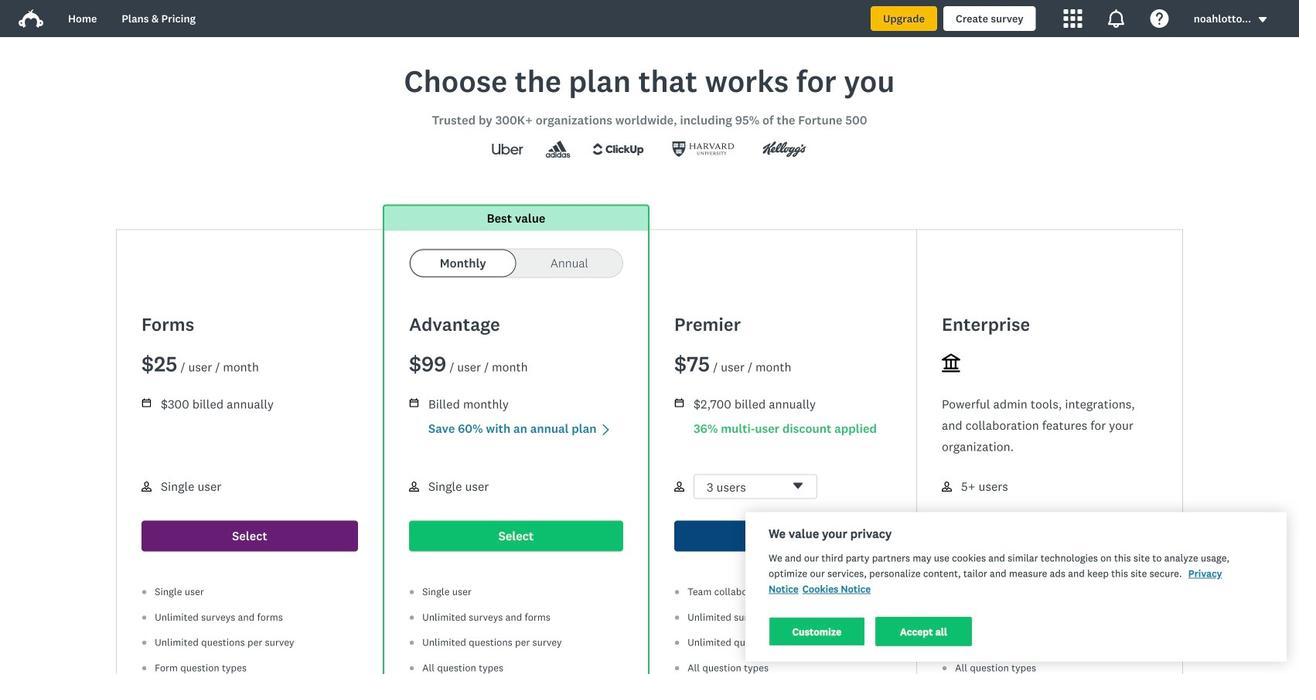 Task type: vqa. For each thing, say whether or not it's contained in the screenshot.
'icon   XJTfE'
no



Task type: describe. For each thing, give the bounding box(es) containing it.
1 user image from the left
[[409, 482, 419, 492]]

notification center icon image
[[1107, 9, 1126, 28]]

Select Menu field
[[694, 474, 817, 500]]

right arrow image
[[600, 424, 612, 436]]

uber image
[[478, 137, 538, 162]]



Task type: locate. For each thing, give the bounding box(es) containing it.
help icon image
[[1151, 9, 1169, 28]]

2 brand logo image from the top
[[19, 9, 43, 28]]

building icon image
[[942, 354, 961, 372]]

1 horizontal spatial user image
[[942, 482, 952, 492]]

user image
[[409, 482, 419, 492], [674, 482, 684, 492]]

kellogg's image
[[749, 137, 821, 162]]

user image
[[142, 482, 152, 492], [942, 482, 952, 492]]

0 horizontal spatial user image
[[409, 482, 419, 492]]

calendar icon image
[[142, 398, 152, 408], [409, 398, 419, 408], [674, 398, 684, 408], [142, 399, 151, 407], [410, 399, 419, 407], [675, 399, 684, 407]]

1 horizontal spatial user image
[[674, 482, 684, 492]]

0 horizontal spatial user image
[[142, 482, 152, 492]]

adidas image
[[538, 141, 579, 158]]

dropdown arrow icon image
[[1258, 14, 1268, 25], [1259, 17, 1267, 22]]

2 user image from the left
[[942, 482, 952, 492]]

1 user image from the left
[[142, 482, 152, 492]]

harvard image
[[658, 137, 749, 162]]

1 brand logo image from the top
[[19, 6, 43, 31]]

brand logo image
[[19, 6, 43, 31], [19, 9, 43, 28]]

clickup image
[[579, 137, 658, 162]]

2 user image from the left
[[674, 482, 684, 492]]

products icon image
[[1064, 9, 1083, 28], [1064, 9, 1083, 28]]



